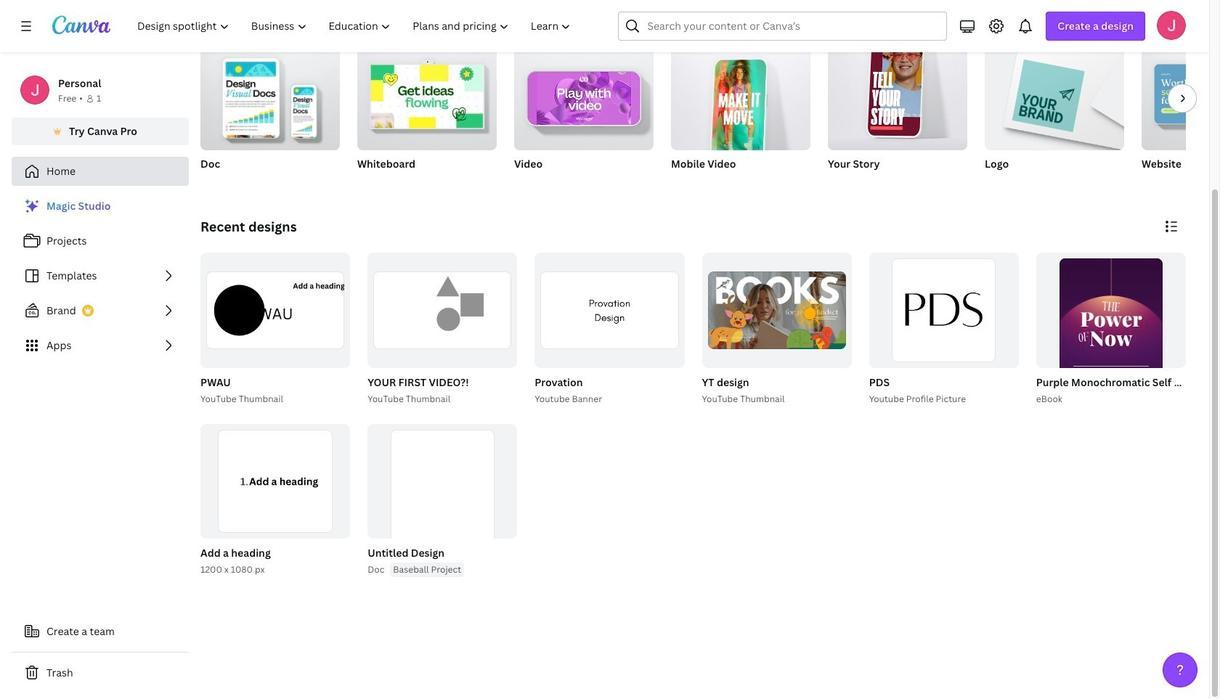 Task type: locate. For each thing, give the bounding box(es) containing it.
group
[[828, 37, 968, 190], [828, 37, 968, 150], [200, 40, 340, 190], [200, 40, 340, 150], [357, 40, 497, 190], [357, 40, 497, 150], [514, 40, 654, 190], [514, 40, 654, 150], [671, 40, 811, 190], [671, 40, 811, 159], [985, 40, 1124, 190], [985, 40, 1124, 150], [1142, 46, 1220, 190], [1142, 46, 1220, 150], [198, 253, 350, 406], [200, 253, 350, 368], [365, 253, 517, 406], [368, 253, 517, 368], [532, 253, 685, 406], [535, 253, 685, 368], [699, 253, 852, 406], [866, 253, 1019, 406], [1033, 253, 1220, 424], [1036, 253, 1186, 424], [198, 424, 350, 578], [200, 424, 350, 539], [365, 424, 517, 578], [368, 424, 517, 576]]

top level navigation element
[[128, 12, 584, 41]]

list
[[12, 192, 189, 360]]

None search field
[[618, 12, 947, 41]]



Task type: describe. For each thing, give the bounding box(es) containing it.
james peterson image
[[1157, 11, 1186, 40]]

Search search field
[[648, 12, 918, 40]]



Task type: vqa. For each thing, say whether or not it's contained in the screenshot.
to inside the Projects is the home for all your content Find all of your personal and shared designs here. Create a design or folder to get started.
no



